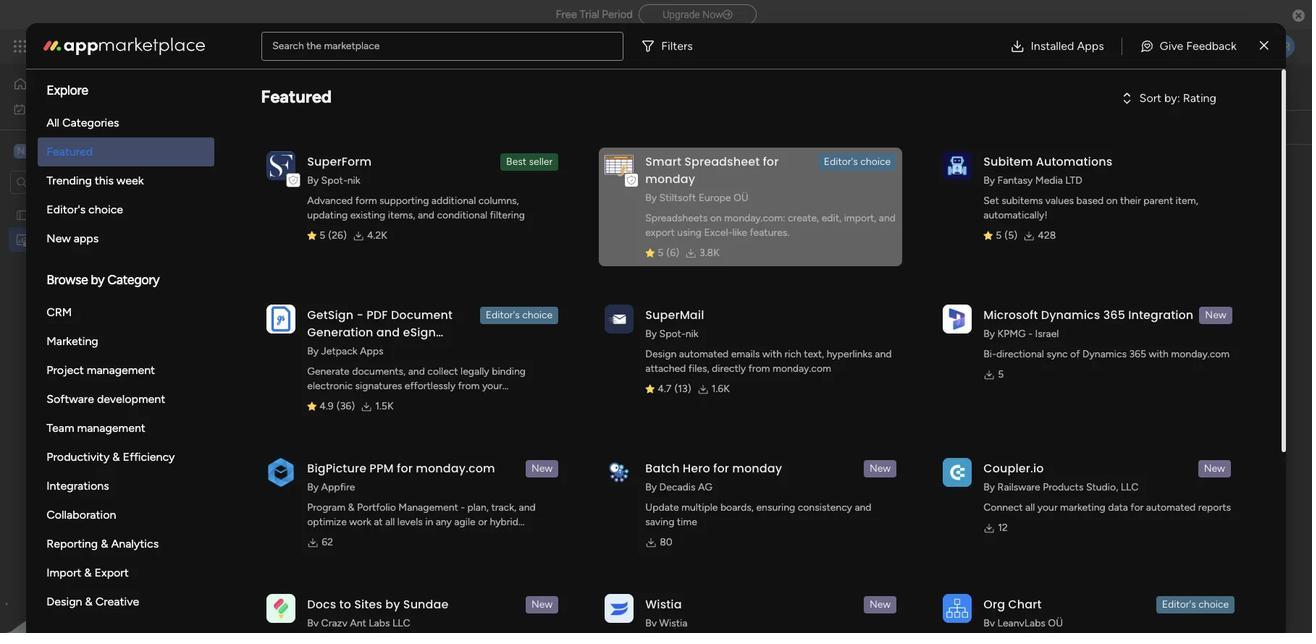 Task type: vqa. For each thing, say whether or not it's contained in the screenshot.


Task type: describe. For each thing, give the bounding box(es) containing it.
apps inside installed apps button
[[1077, 39, 1104, 53]]

with inside the design automated emails with rich text, hyperlinks and attached files, directly from monday.com
[[763, 348, 782, 361]]

by for microsoft dynamics 365 integration
[[984, 328, 995, 340]]

0 horizontal spatial data
[[678, 388, 719, 411]]

62
[[322, 537, 333, 549]]

directional
[[997, 348, 1044, 361]]

by for wistia
[[646, 618, 657, 630]]

upgrade
[[663, 9, 700, 20]]

choice for smart spreadsheet for monday
[[861, 156, 891, 168]]

new apps
[[47, 232, 99, 246]]

emails
[[731, 348, 760, 361]]

5 (5)
[[996, 230, 1018, 242]]

all categories
[[47, 116, 119, 130]]

design for design & creative
[[47, 595, 82, 609]]

new for bigpicture ppm for monday.com
[[532, 463, 553, 475]]

attached
[[646, 363, 686, 375]]

1 image
[[1101, 30, 1114, 46]]

0 vertical spatial management
[[146, 38, 225, 54]]

management for team management
[[77, 422, 146, 435]]

0 horizontal spatial monday
[[64, 38, 114, 54]]

search the marketplace
[[273, 39, 380, 52]]

reporting & analytics
[[47, 537, 159, 551]]

by:
[[1165, 91, 1181, 105]]

management for project management
[[87, 364, 155, 377]]

0 vertical spatial wistia
[[646, 597, 682, 614]]

rating
[[1183, 91, 1217, 105]]

monday.com down integration
[[1171, 348, 1230, 361]]

inbox image
[[1090, 39, 1105, 54]]

and inside the design automated emails with rich text, hyperlinks and attached files, directly from monday.com
[[875, 348, 892, 361]]

work inside the work dashboard banner
[[238, 70, 297, 103]]

app logo image for by kpmg - israel
[[943, 305, 972, 334]]

for right marketing
[[1131, 502, 1144, 514]]

design for design automated emails with rich text, hyperlinks and attached files, directly from monday.com
[[646, 348, 677, 361]]

4.9 (36)
[[320, 401, 355, 413]]

editor's down 'trending'
[[47, 203, 86, 217]]

app logo image for by leanylabs oü
[[943, 595, 972, 623]]

filters
[[662, 39, 693, 53]]

software
[[47, 393, 94, 406]]

& for creative
[[85, 595, 93, 609]]

new for coupler.io
[[1204, 463, 1226, 475]]

supporting
[[380, 195, 429, 207]]

list box containing employee lifecycle packages
[[0, 200, 185, 448]]

ppm
[[370, 461, 394, 477]]

your inside button
[[725, 478, 746, 490]]

by for coupler.io
[[984, 482, 995, 494]]

conditional
[[437, 209, 488, 222]]

program & portfolio management - plan, track, and optimize work at all levels in any agile or hybrid framework
[[307, 502, 536, 543]]

1.6k
[[712, 383, 730, 395]]

add your first widget
[[704, 478, 800, 490]]

decadis
[[660, 482, 696, 494]]

advanced
[[307, 195, 353, 207]]

and inside "generate documents, and collect legally binding electronic signatures effortlessly from your monday.com boards"
[[408, 366, 425, 378]]

and inside spreadsheets on monday.com: create, edit, import, and export using excel-like features.
[[879, 212, 896, 225]]

help image
[[1221, 39, 1236, 54]]

by kpmg - israel
[[984, 328, 1059, 340]]

export
[[646, 227, 675, 239]]

by for superform
[[307, 175, 319, 187]]

integration
[[1129, 307, 1194, 324]]

for for spreadsheet
[[763, 154, 779, 170]]

app logo image left by spot-nik
[[267, 151, 296, 180]]

editor's choice for getsign - pdf document generation and esign collection
[[486, 309, 553, 322]]

1.5k
[[375, 401, 394, 413]]

1 vertical spatial work dashboard
[[34, 234, 109, 246]]

week
[[116, 174, 144, 188]]

work inside program & portfolio management - plan, track, and optimize work at all levels in any agile or hybrid framework
[[349, 516, 371, 529]]

generation
[[307, 325, 373, 341]]

1 horizontal spatial multiple
[[770, 388, 841, 411]]

development
[[97, 393, 165, 406]]

smart
[[646, 154, 682, 170]]

getsign - pdf document generation and esign collection
[[307, 307, 453, 359]]

this
[[95, 174, 114, 188]]

dashboard inside the work dashboard banner
[[302, 70, 429, 103]]

by for docs to sites by sundae
[[307, 618, 319, 630]]

5 for 5 (5)
[[996, 230, 1002, 242]]

upgrade now link
[[639, 4, 757, 24]]

docs
[[307, 597, 336, 614]]

work for monday
[[117, 38, 143, 54]]

Search in workspace field
[[30, 174, 121, 191]]

1 horizontal spatial data
[[1108, 502, 1128, 514]]

spot- inside supermail by spot-nik
[[660, 328, 686, 340]]

app logo image for by jetpack apps
[[267, 305, 296, 334]]

home button
[[9, 72, 156, 96]]

labs
[[369, 618, 390, 630]]

saving
[[646, 516, 675, 529]]

installed apps
[[1031, 39, 1104, 53]]

document
[[391, 307, 453, 324]]

batch
[[646, 461, 680, 477]]

spreadsheet
[[685, 154, 760, 170]]

sites
[[354, 597, 382, 614]]

generate
[[307, 366, 350, 378]]

at
[[374, 516, 383, 529]]

& for export
[[84, 566, 92, 580]]

help
[[1202, 597, 1228, 612]]

by stiltsoft europe oü
[[646, 192, 749, 204]]

0 vertical spatial 365
[[1104, 307, 1126, 324]]

& for analytics
[[101, 537, 108, 551]]

by for batch hero for monday
[[646, 482, 657, 494]]

rich
[[785, 348, 802, 361]]

by inside supermail by spot-nik
[[646, 328, 657, 340]]

plan,
[[468, 502, 489, 514]]

automated inside the design automated emails with rich text, hyperlinks and attached files, directly from monday.com
[[679, 348, 729, 361]]

analytics
[[111, 537, 159, 551]]

4.7
[[658, 383, 672, 395]]

new for batch hero for monday
[[870, 463, 891, 475]]

upgrade now
[[663, 9, 723, 20]]

export
[[95, 566, 129, 580]]

private dashboard image
[[15, 233, 29, 247]]

0 vertical spatial dynamics
[[1041, 307, 1101, 324]]

track,
[[491, 502, 517, 514]]

israel
[[1035, 328, 1059, 340]]

microsoft dynamics 365 integration
[[984, 307, 1194, 324]]

files,
[[689, 363, 710, 375]]

80
[[660, 537, 673, 549]]

period
[[602, 8, 633, 21]]

1 horizontal spatial boards
[[846, 388, 908, 411]]

microsoft
[[984, 307, 1038, 324]]

by for smart spreadsheet for monday
[[646, 192, 657, 204]]

and inside program & portfolio management - plan, track, and optimize work at all levels in any agile or hybrid framework
[[519, 502, 536, 514]]

visualize data from multiple boards element
[[192, 145, 1313, 496]]

first
[[748, 478, 766, 490]]

create,
[[788, 212, 819, 225]]

5 for 5 (26)
[[320, 230, 325, 242]]

app logo image for by spot-nik
[[605, 305, 634, 334]]

installed apps button
[[999, 32, 1116, 60]]

app logo image for by crazy ant labs llc
[[267, 595, 296, 623]]

seller
[[529, 156, 553, 168]]

and inside update multiple boards, ensuring consistency and saving time
[[855, 502, 872, 514]]

app logo image for by railsware products studio, llc
[[943, 458, 972, 487]]

generate documents, and collect legally binding electronic signatures effortlessly from your monday.com boards
[[307, 366, 526, 407]]

collaboration
[[47, 508, 116, 522]]

ensuring
[[757, 502, 796, 514]]

set
[[984, 195, 999, 207]]

by for bigpicture ppm for monday.com
[[307, 482, 319, 494]]

new inside workspace selection element
[[33, 144, 58, 158]]

text,
[[804, 348, 824, 361]]

1 vertical spatial 365
[[1130, 348, 1147, 361]]

from down directly
[[724, 388, 765, 411]]

dapulse rightstroke image
[[723, 9, 733, 20]]

features.
[[750, 227, 790, 239]]

sort by: rating
[[1140, 91, 1217, 105]]

dashboard inside list box
[[60, 234, 109, 246]]

app logo image for by wistia
[[605, 595, 634, 623]]

editor's for getsign - pdf document generation and esign collection
[[486, 309, 520, 322]]

2 vertical spatial your
[[1038, 502, 1058, 514]]

select product image
[[13, 39, 28, 54]]

428
[[1038, 230, 1056, 242]]

Work Dashboard field
[[235, 70, 433, 103]]

editor's for org chart
[[1162, 599, 1197, 611]]

by spot-nik
[[307, 175, 360, 187]]

browse
[[47, 272, 88, 288]]

app logo image for by fantasy media ltd
[[943, 151, 972, 180]]

electronic
[[307, 380, 353, 393]]

employee
[[34, 209, 79, 221]]

superform
[[307, 154, 372, 170]]

marketing
[[1061, 502, 1106, 514]]

0 horizontal spatial spot-
[[321, 175, 347, 187]]

by wistia
[[646, 618, 688, 630]]

(6)
[[667, 247, 679, 259]]

like
[[733, 227, 748, 239]]

subitems
[[1002, 195, 1043, 207]]

monday.com up plan,
[[416, 461, 495, 477]]

bigpicture
[[307, 461, 367, 477]]

connect
[[984, 502, 1023, 514]]

project management
[[47, 364, 155, 377]]

ant
[[350, 618, 366, 630]]

automatically!
[[984, 209, 1048, 222]]

1 horizontal spatial by
[[386, 597, 400, 614]]

edit,
[[822, 212, 842, 225]]

bigpicture ppm for monday.com
[[307, 461, 495, 477]]

supermail by spot-nik
[[646, 307, 704, 340]]

2 with from the left
[[1149, 348, 1169, 361]]

0 horizontal spatial nik
[[347, 175, 360, 187]]

lottie animation image
[[0, 487, 185, 634]]

and inside the getsign - pdf document generation and esign collection
[[376, 325, 400, 341]]

explore
[[47, 83, 88, 99]]



Task type: locate. For each thing, give the bounding box(es) containing it.
spot- down supermail
[[660, 328, 686, 340]]

new for wistia
[[870, 599, 891, 611]]

1 horizontal spatial spot-
[[660, 328, 686, 340]]

automated up files,
[[679, 348, 729, 361]]

data
[[678, 388, 719, 411], [1108, 502, 1128, 514]]

1 horizontal spatial all
[[1026, 502, 1035, 514]]

1 vertical spatial llc
[[393, 618, 410, 630]]

and right track,
[[519, 502, 536, 514]]

- left israel
[[1029, 328, 1033, 340]]

0 horizontal spatial automated
[[679, 348, 729, 361]]

in
[[425, 516, 433, 529]]

and
[[418, 209, 435, 222], [879, 212, 896, 225], [376, 325, 400, 341], [875, 348, 892, 361], [408, 366, 425, 378], [519, 502, 536, 514], [855, 502, 872, 514]]

nik inside supermail by spot-nik
[[686, 328, 699, 340]]

featured up 'trending'
[[47, 145, 93, 159]]

design up attached
[[646, 348, 677, 361]]

0 vertical spatial data
[[678, 388, 719, 411]]

0 horizontal spatial work
[[34, 234, 58, 246]]

& inside program & portfolio management - plan, track, and optimize work at all levels in any agile or hybrid framework
[[348, 502, 355, 514]]

on up excel-
[[710, 212, 722, 225]]

dynamics up israel
[[1041, 307, 1101, 324]]

project
[[47, 364, 84, 377]]

your down by railsware products studio, llc
[[1038, 502, 1058, 514]]

kpmg
[[998, 328, 1026, 340]]

to
[[339, 597, 351, 614]]

0 horizontal spatial work
[[48, 102, 70, 115]]

notifications image
[[1058, 39, 1073, 54]]

llc for docs to sites by sundae
[[393, 618, 410, 630]]

by inside subitem automations by fantasy media ltd
[[984, 175, 995, 187]]

on left their in the top of the page
[[1107, 195, 1118, 207]]

0 vertical spatial all
[[1026, 502, 1035, 514]]

1 horizontal spatial apps
[[1077, 39, 1104, 53]]

1 vertical spatial by
[[386, 597, 400, 614]]

sort
[[1140, 91, 1162, 105]]

editor's up edit,
[[824, 156, 858, 168]]

- inside program & portfolio management - plan, track, and optimize work at all levels in any agile or hybrid framework
[[461, 502, 465, 514]]

1 vertical spatial work
[[48, 102, 70, 115]]

editor's choice for smart spreadsheet for monday
[[824, 156, 891, 168]]

by for getsign - pdf document generation and esign collection
[[307, 346, 319, 358]]

trending
[[47, 174, 92, 188]]

0 horizontal spatial all
[[385, 516, 395, 529]]

apps
[[1077, 39, 1104, 53], [360, 346, 384, 358]]

llc right labs
[[393, 618, 410, 630]]

app logo image left smart
[[605, 151, 634, 180]]

for right spreadsheet on the top right of the page
[[763, 154, 779, 170]]

0 horizontal spatial by
[[91, 272, 104, 288]]

team management
[[47, 422, 146, 435]]

1 horizontal spatial llc
[[1121, 482, 1139, 494]]

1 horizontal spatial featured
[[261, 86, 332, 107]]

2 vertical spatial -
[[461, 502, 465, 514]]

for up add
[[714, 461, 729, 477]]

with down integration
[[1149, 348, 1169, 361]]

legally
[[461, 366, 489, 378]]

management
[[399, 502, 458, 514]]

import,
[[844, 212, 877, 225]]

work dashboard inside banner
[[238, 70, 429, 103]]

work up home button
[[117, 38, 143, 54]]

data down files,
[[678, 388, 719, 411]]

0 vertical spatial dashboard
[[302, 70, 429, 103]]

with left rich
[[763, 348, 782, 361]]

see plans
[[253, 40, 297, 52]]

for for ppm
[[397, 461, 413, 477]]

apps right notifications icon
[[1077, 39, 1104, 53]]

0 horizontal spatial work dashboard
[[34, 234, 109, 246]]

0 vertical spatial spot-
[[321, 175, 347, 187]]

app logo image left org
[[943, 595, 972, 623]]

update multiple boards, ensuring consistency and saving time
[[646, 502, 872, 529]]

5 down directional
[[998, 369, 1004, 381]]

new workspace
[[33, 144, 120, 158]]

dapulse close image
[[1293, 9, 1305, 23]]

(5)
[[1005, 230, 1018, 242]]

and right hyperlinks
[[875, 348, 892, 361]]

and right items,
[[418, 209, 435, 222]]

- left 'pdf'
[[357, 307, 364, 324]]

& down appfire
[[348, 502, 355, 514]]

lifecycle
[[81, 209, 119, 221]]

list box
[[0, 200, 185, 448]]

1 vertical spatial work
[[34, 234, 58, 246]]

values
[[1046, 195, 1074, 207]]

or
[[478, 516, 487, 529]]

for inside smart spreadsheet for monday
[[763, 154, 779, 170]]

work left at at the bottom left of the page
[[349, 516, 371, 529]]

editor's for smart spreadsheet for monday
[[824, 156, 858, 168]]

boards down signatures
[[368, 395, 400, 407]]

updating
[[307, 209, 348, 222]]

consistency
[[798, 502, 853, 514]]

for for hero
[[714, 461, 729, 477]]

2 horizontal spatial -
[[1029, 328, 1033, 340]]

1 vertical spatial on
[[710, 212, 722, 225]]

editor's up binding at the left bottom of the page
[[486, 309, 520, 322]]

monday down smart
[[646, 171, 695, 188]]

0 vertical spatial nik
[[347, 175, 360, 187]]

by for org chart
[[984, 618, 995, 630]]

llc right studio,
[[1121, 482, 1139, 494]]

productivity
[[47, 451, 110, 464]]

using
[[678, 227, 702, 239]]

app logo image left microsoft
[[943, 305, 972, 334]]

reporting
[[47, 537, 98, 551]]

app logo image left "by wistia"
[[605, 595, 634, 623]]

app logo image left getsign on the left of the page
[[267, 305, 296, 334]]

and down 'pdf'
[[376, 325, 400, 341]]

jetpack
[[321, 346, 357, 358]]

oü right leanylabs
[[1048, 618, 1063, 630]]

invite members image
[[1122, 39, 1137, 54]]

& up export
[[101, 537, 108, 551]]

give feedback
[[1160, 39, 1237, 53]]

apps image
[[1154, 39, 1168, 54]]

0 vertical spatial your
[[482, 380, 503, 393]]

1 vertical spatial design
[[47, 595, 82, 609]]

nik down supermail
[[686, 328, 699, 340]]

2 vertical spatial monday
[[733, 461, 782, 477]]

search everything image
[[1189, 39, 1204, 54]]

0 horizontal spatial dashboard
[[60, 234, 109, 246]]

dapulse x slim image
[[1260, 37, 1269, 55]]

0 vertical spatial design
[[646, 348, 677, 361]]

1 vertical spatial spot-
[[660, 328, 686, 340]]

1 vertical spatial wistia
[[660, 618, 688, 630]]

by appfire
[[307, 482, 355, 494]]

free
[[556, 8, 577, 21]]

option
[[0, 202, 185, 205]]

0 vertical spatial monday
[[64, 38, 114, 54]]

new for microsoft dynamics 365 integration
[[1206, 309, 1227, 322]]

my
[[32, 102, 46, 115]]

1 horizontal spatial with
[[1149, 348, 1169, 361]]

app logo image for by appfire
[[267, 458, 296, 487]]

2 vertical spatial management
[[77, 422, 146, 435]]

monday.com inside the design automated emails with rich text, hyperlinks and attached files, directly from monday.com
[[773, 363, 832, 375]]

dashboard down employee lifecycle packages
[[60, 234, 109, 246]]

and right import,
[[879, 212, 896, 225]]

365 down integration
[[1130, 348, 1147, 361]]

monday inside smart spreadsheet for monday
[[646, 171, 695, 188]]

1 with from the left
[[763, 348, 782, 361]]

sort by: rating button
[[1095, 87, 1247, 110]]

0 vertical spatial on
[[1107, 195, 1118, 207]]

app logo image left docs
[[267, 595, 296, 623]]

1 horizontal spatial your
[[725, 478, 746, 490]]

1 vertical spatial dynamics
[[1083, 348, 1127, 361]]

1 horizontal spatial oü
[[1048, 618, 1063, 630]]

1 vertical spatial featured
[[47, 145, 93, 159]]

fantasy
[[998, 175, 1033, 187]]

1 vertical spatial monday
[[646, 171, 695, 188]]

1 vertical spatial automated
[[1146, 502, 1196, 514]]

from inside "generate documents, and collect legally binding electronic signatures effortlessly from your monday.com boards"
[[458, 380, 480, 393]]

1 horizontal spatial automated
[[1146, 502, 1196, 514]]

widget
[[769, 478, 800, 490]]

0 horizontal spatial -
[[357, 307, 364, 324]]

editor's left help
[[1162, 599, 1197, 611]]

2 horizontal spatial monday
[[733, 461, 782, 477]]

5 left (5) in the right of the page
[[996, 230, 1002, 242]]

1 vertical spatial management
[[87, 364, 155, 377]]

sundae
[[403, 597, 449, 614]]

& for efficiency
[[112, 451, 120, 464]]

0 horizontal spatial with
[[763, 348, 782, 361]]

apps marketplace image
[[44, 37, 205, 55]]

choice
[[861, 156, 891, 168], [88, 203, 123, 217], [522, 309, 553, 322], [1199, 599, 1229, 611]]

monday up home button
[[64, 38, 114, 54]]

0 vertical spatial work
[[238, 70, 297, 103]]

marketing
[[47, 335, 98, 348]]

1 vertical spatial dashboard
[[60, 234, 109, 246]]

0 horizontal spatial boards
[[368, 395, 400, 407]]

work dashboard banner
[[192, 64, 1313, 145]]

my work button
[[9, 97, 156, 121]]

media
[[1036, 175, 1063, 187]]

monday for batch
[[733, 461, 782, 477]]

app logo image left supermail
[[605, 305, 634, 334]]

0 vertical spatial multiple
[[770, 388, 841, 411]]

boards down hyperlinks
[[846, 388, 908, 411]]

3.8k
[[700, 247, 720, 259]]

team
[[47, 422, 74, 435]]

monday.com down the electronic
[[307, 395, 366, 407]]

app logo image
[[267, 151, 296, 180], [605, 151, 634, 180], [943, 151, 972, 180], [267, 305, 296, 334], [605, 305, 634, 334], [943, 305, 972, 334], [605, 458, 634, 487], [267, 458, 296, 487], [943, 458, 972, 487], [267, 595, 296, 623], [605, 595, 634, 623], [943, 595, 972, 623]]

work down the see plans button
[[238, 70, 297, 103]]

apps up documents,
[[360, 346, 384, 358]]

app logo image left by appfire
[[267, 458, 296, 487]]

1 vertical spatial nik
[[686, 328, 699, 340]]

2 vertical spatial work
[[349, 516, 371, 529]]

app logo image left subitem
[[943, 151, 972, 180]]

0 vertical spatial -
[[357, 307, 364, 324]]

5 for 5
[[998, 369, 1004, 381]]

my work
[[32, 102, 70, 115]]

0 vertical spatial work dashboard
[[238, 70, 429, 103]]

0 horizontal spatial apps
[[360, 346, 384, 358]]

work right private dashboard icon
[[34, 234, 58, 246]]

featured down search
[[261, 86, 332, 107]]

2 horizontal spatial your
[[1038, 502, 1058, 514]]

import & export
[[47, 566, 129, 580]]

for right ppm
[[397, 461, 413, 477]]

1 horizontal spatial -
[[461, 502, 465, 514]]

- up agile at the left of the page
[[461, 502, 465, 514]]

editor's choice for org chart
[[1162, 599, 1229, 611]]

binding
[[492, 366, 526, 378]]

lottie animation element
[[0, 487, 185, 634]]

1 horizontal spatial work
[[117, 38, 143, 54]]

365
[[1104, 307, 1126, 324], [1130, 348, 1147, 361]]

from inside the design automated emails with rich text, hyperlinks and attached files, directly from monday.com
[[749, 363, 770, 375]]

app logo image left batch
[[605, 458, 634, 487]]

and inside advanced form supporting additional columns, updating existing items, and conditional filtering
[[418, 209, 435, 222]]

their
[[1121, 195, 1141, 207]]

chart
[[1009, 597, 1042, 614]]

0 vertical spatial llc
[[1121, 482, 1139, 494]]

oü up monday.com:
[[734, 192, 749, 204]]

see plans button
[[234, 35, 304, 57]]

by right browse
[[91, 272, 104, 288]]

app logo image for by decadis ag
[[605, 458, 634, 487]]

workspace image
[[14, 143, 28, 159]]

portfolio
[[357, 502, 396, 514]]

4.7 (13)
[[658, 383, 691, 395]]

1 vertical spatial -
[[1029, 328, 1033, 340]]

monday.com:
[[724, 212, 786, 225]]

data down studio,
[[1108, 502, 1128, 514]]

1 vertical spatial oü
[[1048, 618, 1063, 630]]

1 vertical spatial multiple
[[682, 502, 718, 514]]

stiltsoft
[[660, 192, 696, 204]]

& left creative
[[85, 595, 93, 609]]

0 vertical spatial apps
[[1077, 39, 1104, 53]]

search
[[273, 39, 304, 52]]

your inside "generate documents, and collect legally binding electronic signatures effortlessly from your monday.com boards"
[[482, 380, 503, 393]]

trending this week
[[47, 174, 144, 188]]

featured
[[261, 86, 332, 107], [47, 145, 93, 159]]

boards inside "generate documents, and collect legally binding electronic signatures effortlessly from your monday.com boards"
[[368, 395, 400, 407]]

on
[[1107, 195, 1118, 207], [710, 212, 722, 225]]

design
[[646, 348, 677, 361], [47, 595, 82, 609]]

1 horizontal spatial monday
[[646, 171, 695, 188]]

0 vertical spatial work
[[117, 38, 143, 54]]

railsware
[[998, 482, 1041, 494]]

dynamics right of
[[1083, 348, 1127, 361]]

spot- down "superform"
[[321, 175, 347, 187]]

help button
[[1190, 593, 1240, 616]]

management
[[146, 38, 225, 54], [87, 364, 155, 377], [77, 422, 146, 435]]

multiple up time
[[682, 502, 718, 514]]

0 horizontal spatial design
[[47, 595, 82, 609]]

Filter dashboard by text search field
[[438, 116, 574, 139]]

choice for org chart
[[1199, 599, 1229, 611]]

design down import
[[47, 595, 82, 609]]

0 horizontal spatial multiple
[[682, 502, 718, 514]]

dashboard down "marketplace"
[[302, 70, 429, 103]]

5 left (26)
[[320, 230, 325, 242]]

public board image
[[15, 208, 29, 222]]

0 vertical spatial featured
[[261, 86, 332, 107]]

subitem
[[984, 154, 1033, 170]]

0 vertical spatial by
[[91, 272, 104, 288]]

on inside spreadsheets on monday.com: create, edit, import, and export using excel-like features.
[[710, 212, 722, 225]]

monday for smart
[[646, 171, 695, 188]]

on inside set subitems values based on their parent item, automatically!
[[1107, 195, 1118, 207]]

directly
[[712, 363, 746, 375]]

dynamics
[[1041, 307, 1101, 324], [1083, 348, 1127, 361]]

5 for 5 (6)
[[658, 247, 664, 259]]

1 horizontal spatial dashboard
[[302, 70, 429, 103]]

1 vertical spatial apps
[[360, 346, 384, 358]]

1 horizontal spatial design
[[646, 348, 677, 361]]

choice for getsign - pdf document generation and esign collection
[[522, 309, 553, 322]]

nik down "superform"
[[347, 175, 360, 187]]

work for my
[[48, 102, 70, 115]]

by up labs
[[386, 597, 400, 614]]

1 horizontal spatial work dashboard
[[238, 70, 429, 103]]

crm
[[47, 306, 72, 319]]

monday up first
[[733, 461, 782, 477]]

automations
[[1036, 154, 1113, 170]]

all down railsware at the bottom of the page
[[1026, 502, 1035, 514]]

and right consistency
[[855, 502, 872, 514]]

columns,
[[479, 195, 519, 207]]

5 (26)
[[320, 230, 347, 242]]

automated left reports
[[1146, 502, 1196, 514]]

0 horizontal spatial featured
[[47, 145, 93, 159]]

from down emails
[[749, 363, 770, 375]]

0 horizontal spatial 365
[[1104, 307, 1126, 324]]

0 vertical spatial automated
[[679, 348, 729, 361]]

365 up bi-directional sync of dynamics 365 with monday.com
[[1104, 307, 1126, 324]]

from down legally
[[458, 380, 480, 393]]

& for portfolio
[[348, 502, 355, 514]]

& left export
[[84, 566, 92, 580]]

monday.com down rich
[[773, 363, 832, 375]]

categories
[[62, 116, 119, 130]]

hyperlinks
[[827, 348, 873, 361]]

and up effortlessly
[[408, 366, 425, 378]]

work dashboard down employee
[[34, 234, 109, 246]]

all right at at the bottom left of the page
[[385, 516, 395, 529]]

1 vertical spatial data
[[1108, 502, 1128, 514]]

installed
[[1031, 39, 1075, 53]]

0 horizontal spatial on
[[710, 212, 722, 225]]

llc for coupler.io
[[1121, 482, 1139, 494]]

org chart
[[984, 597, 1042, 614]]

1 horizontal spatial on
[[1107, 195, 1118, 207]]

wistia
[[646, 597, 682, 614], [660, 618, 688, 630]]

all inside program & portfolio management - plan, track, and optimize work at all levels in any agile or hybrid framework
[[385, 516, 395, 529]]

your down binding at the left bottom of the page
[[482, 380, 503, 393]]

1 vertical spatial your
[[725, 478, 746, 490]]

batch hero for monday
[[646, 461, 782, 477]]

your left first
[[725, 478, 746, 490]]

4.9
[[320, 401, 334, 413]]

2 horizontal spatial work
[[349, 516, 371, 529]]

by crazy ant labs llc
[[307, 618, 410, 630]]

0 horizontal spatial oü
[[734, 192, 749, 204]]

0 horizontal spatial llc
[[393, 618, 410, 630]]

any
[[436, 516, 452, 529]]

(13)
[[675, 383, 691, 395]]

multiple inside update multiple boards, ensuring consistency and saving time
[[682, 502, 718, 514]]

& left efficiency
[[112, 451, 120, 464]]

1 horizontal spatial 365
[[1130, 348, 1147, 361]]

multiple down text,
[[770, 388, 841, 411]]

boards
[[846, 388, 908, 411], [368, 395, 400, 407]]

5 left (6)
[[658, 247, 664, 259]]

monday
[[64, 38, 114, 54], [646, 171, 695, 188], [733, 461, 782, 477]]

- inside the getsign - pdf document generation and esign collection
[[357, 307, 364, 324]]

1 vertical spatial all
[[385, 516, 395, 529]]

work inside button
[[48, 102, 70, 115]]

monday.com
[[1171, 348, 1230, 361], [773, 363, 832, 375], [307, 395, 366, 407], [416, 461, 495, 477]]

5 (6)
[[658, 247, 679, 259]]

work up all
[[48, 102, 70, 115]]

new for docs to sites by sundae
[[532, 599, 553, 611]]

of
[[1071, 348, 1080, 361]]

design inside the design automated emails with rich text, hyperlinks and attached files, directly from monday.com
[[646, 348, 677, 361]]

0 horizontal spatial your
[[482, 380, 503, 393]]

workspace selection element
[[14, 142, 122, 160]]

work dashboard down search the marketplace
[[238, 70, 429, 103]]

monday.com inside "generate documents, and collect legally binding electronic signatures effortlessly from your monday.com boards"
[[307, 395, 366, 407]]

1 horizontal spatial work
[[238, 70, 297, 103]]

app logo image left coupler.io
[[943, 458, 972, 487]]

greg robinson image
[[1272, 35, 1295, 58]]



